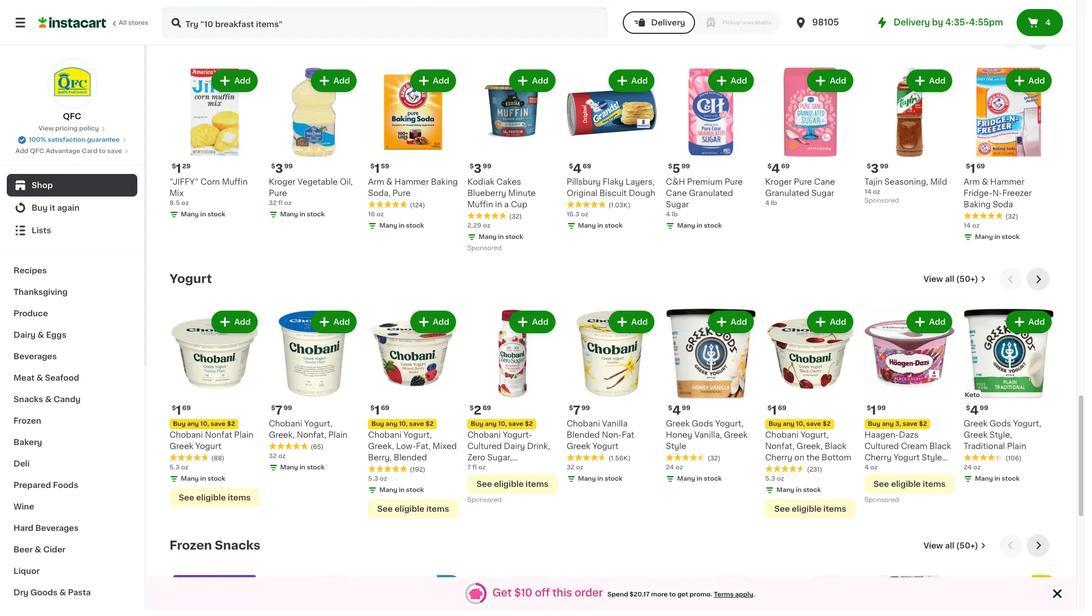 Task type: describe. For each thing, give the bounding box(es) containing it.
black for cream
[[930, 443, 952, 451]]

sugar,
[[488, 454, 512, 462]]

wine
[[14, 503, 34, 511]]

0 vertical spatial view
[[38, 126, 54, 132]]

1 horizontal spatial fl
[[473, 465, 477, 471]]

arm & hammer fridge-n-freezer baking soda
[[964, 178, 1032, 209]]

prepared
[[14, 482, 51, 490]]

style inside greek gods yogurt, honey vanilla, greek style
[[666, 443, 687, 451]]

many down kroger vegetable oil, pure 32 fl oz
[[280, 212, 298, 218]]

it
[[50, 204, 55, 212]]

in for chobani yogurt, greek, nonfat, plain
[[300, 465, 305, 471]]

greek inside chobani vanilla blended non-fat greek yogurt
[[567, 443, 591, 451]]

many in stock down kroger vegetable oil, pure 32 fl oz
[[280, 212, 325, 218]]

save for chobani yogurt, nonfat, greek, black cherry on the bottom
[[807, 421, 822, 427]]

all for yogurt
[[945, 276, 955, 283]]

1 left 29
[[176, 163, 181, 175]]

cultured for 2
[[468, 443, 502, 451]]

(192)
[[410, 467, 426, 473]]

$20.17
[[630, 592, 650, 598]]

$ up kodiak
[[470, 164, 474, 170]]

frozen for frozen snacks
[[170, 540, 212, 552]]

chobani yogurt- cultured dairy drink, zero sugar, strawberry cheesecake inspired
[[468, 431, 551, 485]]

7 for chobani vanilla blended non-fat greek yogurt
[[573, 405, 580, 417]]

stock for arm & hammer fridge-n-freezer baking soda
[[1002, 234, 1020, 241]]

seasoning,
[[885, 178, 929, 186]]

many in stock down "jiffy" corn muffin mix 8.5 oz on the left of the page
[[181, 212, 226, 218]]

yogurt, for chobani yogurt, greek, low-fat, mixed berry, blended
[[404, 431, 432, 439]]

qfc inside qfc link
[[63, 113, 81, 120]]

greek gods yogurt, honey vanilla, greek style
[[666, 420, 748, 451]]

delivery by 4:35-4:55pm link
[[876, 16, 1004, 29]]

chobani for nonfat,
[[269, 420, 302, 428]]

by
[[932, 18, 944, 27]]

nonfat
[[205, 431, 232, 439]]

0 vertical spatial dairy
[[14, 331, 36, 339]]

yogurt, inside greek gods yogurt, greek style, traditional plain
[[1014, 420, 1042, 428]]

stock for greek gods yogurt, greek style, traditional plain
[[1002, 476, 1020, 482]]

yogurt inside haagen-dazs cultured cream black cherry yogurt style snack
[[894, 454, 920, 462]]

blueberry
[[468, 190, 506, 198]]

eggs
[[46, 331, 66, 339]]

this
[[553, 589, 572, 599]]

arm & hammer baking soda, pure
[[368, 178, 458, 198]]

buy left it
[[32, 204, 48, 212]]

(231)
[[807, 467, 823, 473]]

see eligible items for dairy
[[477, 481, 549, 489]]

see for haagen-dazs cultured cream black cherry yogurt style snack
[[874, 481, 890, 489]]

vanilla,
[[695, 431, 722, 439]]

yogurt, inside greek gods yogurt, honey vanilla, greek style
[[716, 420, 744, 428]]

again
[[57, 204, 80, 212]]

(124)
[[410, 203, 425, 209]]

dairy & eggs
[[14, 331, 66, 339]]

bakery
[[14, 439, 42, 447]]

many inside the product group
[[678, 223, 695, 229]]

view all (50+) button for frozen snacks
[[919, 535, 991, 558]]

$ 4 69 for kroger pure cane granulated sugar
[[768, 163, 790, 175]]

frozen link
[[7, 410, 137, 432]]

buy any 10, save $2 for greek
[[173, 421, 235, 427]]

stock for chobani yogurt, greek, nonfat, plain
[[307, 465, 325, 471]]

many for chobani nonfat plain greek yogurt
[[181, 476, 199, 482]]

the
[[807, 454, 820, 462]]

pillsbury
[[567, 178, 601, 186]]

$ up honey
[[669, 405, 673, 412]]

original
[[567, 190, 598, 198]]

advantage
[[46, 148, 80, 154]]

69 up kroger pure cane granulated sugar 4 lb
[[782, 164, 790, 170]]

thanksgiving link
[[7, 282, 137, 303]]

many in stock for chobani yogurt, greek, nonfat, plain
[[280, 465, 325, 471]]

16 oz
[[368, 212, 384, 218]]

any for greek
[[187, 421, 199, 427]]

beverages link
[[7, 346, 137, 368]]

qfc link
[[47, 59, 97, 122]]

(32) for 4
[[708, 456, 721, 462]]

$ inside $ 1 99
[[867, 405, 871, 412]]

$ up fridge-
[[966, 164, 971, 170]]

chobani for dairy
[[468, 431, 501, 439]]

granulated inside kroger pure cane granulated sugar 4 lb
[[766, 190, 810, 198]]

$ up chobani vanilla blended non-fat greek yogurt
[[569, 405, 573, 412]]

view all (50+) for yogurt
[[924, 276, 979, 283]]

many in stock down c&h premium pure cane granulated sugar 4 lb
[[678, 223, 722, 229]]

vegetable
[[298, 178, 338, 186]]

many in stock for kodiak cakes blueberry minute muffin in a cup
[[479, 234, 523, 240]]

yogurt-
[[503, 431, 533, 439]]

haagen-dazs cultured cream black cherry yogurt style snack
[[865, 431, 952, 473]]

to inside get $10 off this order spend $20.17 more to get promo. terms apply .
[[670, 592, 676, 598]]

terms apply button
[[714, 591, 754, 600]]

$ up tajín
[[867, 164, 871, 170]]

stores
[[128, 20, 149, 26]]

10, for dairy
[[498, 421, 507, 427]]

cane inside c&h premium pure cane granulated sugar 4 lb
[[666, 190, 687, 198]]

oz inside tajín seasoning, mild 14 oz
[[873, 189, 881, 195]]

prepared foods link
[[7, 475, 137, 496]]

delivery button
[[623, 11, 696, 34]]

lb inside c&h premium pure cane granulated sugar 4 lb
[[672, 212, 678, 218]]

items for chobani yogurt, nonfat, greek, black cherry on the bottom
[[824, 505, 847, 513]]

99 for c&h premium pure cane granulated sugar
[[682, 164, 690, 170]]

1 up chobani nonfat plain greek yogurt
[[176, 405, 181, 417]]

16.3 oz
[[567, 212, 589, 218]]

$ up kroger pure cane granulated sugar 4 lb
[[768, 164, 772, 170]]

99 for chobani yogurt, greek, nonfat, plain
[[284, 405, 292, 412]]

cheesecake
[[468, 477, 517, 485]]

drink,
[[527, 443, 550, 451]]

many in stock for greek gods yogurt, greek style, traditional plain
[[976, 476, 1020, 482]]

get
[[493, 589, 512, 599]]

3 for kroger vegetable oil, pure
[[275, 163, 283, 175]]

kroger for pure
[[269, 178, 296, 186]]

product group containing 5
[[666, 67, 757, 233]]

yogurt inside chobani vanilla blended non-fat greek yogurt
[[593, 443, 619, 451]]

16
[[368, 212, 375, 218]]

close image
[[1051, 587, 1065, 601]]

1 left 59
[[375, 163, 380, 175]]

2.29 oz
[[468, 223, 491, 229]]

pure inside kroger vegetable oil, pure 32 fl oz
[[269, 190, 287, 198]]

99 for buy any 3, save $2
[[878, 405, 886, 412]]

4:55pm
[[970, 18, 1004, 27]]

1 up haagen-
[[871, 405, 877, 417]]

$ 4 99 for greek gods yogurt, honey vanilla, greek style
[[669, 405, 691, 417]]

chobani yogurt, greek, low-fat, mixed berry, blended
[[368, 431, 457, 462]]

& for snacks & candy
[[45, 396, 52, 404]]

& inside dry goods & pasta link
[[59, 589, 66, 597]]

5.3 for chobani yogurt, nonfat, greek, black cherry on the bottom
[[766, 476, 776, 482]]

$ 3 99 for kodiak cakes blueberry minute muffin in a cup
[[470, 163, 492, 175]]

5.3 oz for chobani yogurt, greek, low-fat, mixed berry, blended
[[368, 476, 387, 482]]

beverages inside hard beverages link
[[35, 525, 79, 533]]

wine link
[[7, 496, 137, 518]]

greek, inside "chobani yogurt, nonfat, greek, black cherry on the bottom"
[[797, 443, 823, 451]]

product group containing 2
[[468, 309, 558, 507]]

any for cream
[[882, 421, 894, 427]]

dairy inside chobani yogurt- cultured dairy drink, zero sugar, strawberry cheesecake inspired
[[504, 443, 525, 451]]

items for chobani yogurt- cultured dairy drink, zero sugar, strawberry cheesecake inspired
[[526, 481, 549, 489]]

stock for greek gods yogurt, honey vanilla, greek style
[[704, 476, 722, 482]]

many for kodiak cakes blueberry minute muffin in a cup
[[479, 234, 497, 240]]

many in stock for chobani yogurt, nonfat, greek, black cherry on the bottom
[[777, 487, 821, 494]]

c&h
[[666, 178, 685, 186]]

any for dairy
[[485, 421, 497, 427]]

more
[[651, 592, 668, 598]]

$2 for greek
[[227, 421, 235, 427]]

0 vertical spatial snacks
[[14, 396, 43, 404]]

$2 for low-
[[426, 421, 434, 427]]

muffin inside kodiak cakes blueberry minute muffin in a cup
[[468, 201, 493, 209]]

4 inside c&h premium pure cane granulated sugar 4 lb
[[666, 212, 671, 218]]

stock down "jiffy" corn muffin mix 8.5 oz on the left of the page
[[208, 212, 226, 218]]

$ inside $ 2 69
[[470, 405, 474, 412]]

arm for arm & hammer fridge-n-freezer baking soda
[[964, 178, 980, 186]]

get $10 off this order spend $20.17 more to get promo. terms apply .
[[493, 589, 755, 599]]

premium
[[687, 178, 723, 186]]

yogurt inside chobani nonfat plain greek yogurt
[[195, 443, 222, 451]]

instacart logo image
[[38, 16, 106, 29]]

32 inside kroger vegetable oil, pure 32 fl oz
[[269, 200, 277, 207]]

many down mix
[[181, 212, 199, 218]]

save down guarantee
[[107, 148, 122, 154]]

bakery link
[[7, 432, 137, 453]]

buy for chobani yogurt- cultured dairy drink, zero sugar, strawberry cheesecake inspired
[[471, 421, 484, 427]]

1 up fridge-
[[971, 163, 976, 175]]

1 horizontal spatial snacks
[[215, 540, 261, 552]]

fridge-
[[964, 190, 993, 198]]

$ up pillsbury
[[569, 164, 573, 170]]

black for greek,
[[825, 443, 847, 451]]

any for greek,
[[783, 421, 795, 427]]

qfc inside add qfc advantage card to save link
[[30, 148, 44, 154]]

100% satisfaction guarantee
[[29, 137, 120, 143]]

1 horizontal spatial 7
[[468, 465, 471, 471]]

$ 7 99 for chobani yogurt, greek, nonfat, plain
[[271, 405, 292, 417]]

save for chobani yogurt, greek, low-fat, mixed berry, blended
[[409, 421, 424, 427]]

fat,
[[416, 443, 431, 451]]

$ 1 69 for chobani yogurt, greek, low-fat, mixed berry, blended
[[371, 405, 390, 417]]

69 up "chobani yogurt, nonfat, greek, black cherry on the bottom"
[[778, 405, 787, 412]]

produce
[[14, 310, 48, 318]]

style,
[[990, 431, 1013, 439]]

hard beverages link
[[7, 518, 137, 539]]

99 for chobani vanilla blended non-fat greek yogurt
[[582, 405, 590, 412]]

in for greek gods yogurt, honey vanilla, greek style
[[697, 476, 703, 482]]

(1.03k)
[[609, 203, 631, 209]]

blended inside chobani yogurt, greek, low-fat, mixed berry, blended
[[394, 454, 427, 462]]

5.3 for chobani nonfat plain greek yogurt
[[170, 465, 180, 471]]

cherry for nonfat,
[[766, 454, 793, 462]]

beer
[[14, 546, 33, 554]]

dough
[[629, 190, 656, 198]]

$ 3 99 for tajín seasoning, mild
[[867, 163, 889, 175]]

$ up kroger vegetable oil, pure 32 fl oz
[[271, 164, 275, 170]]

greek, for 7
[[269, 431, 295, 439]]

in inside kodiak cakes blueberry minute muffin in a cup
[[495, 201, 502, 209]]

see eligible items for low-
[[377, 505, 449, 513]]

10, for greek
[[200, 421, 209, 427]]

spend
[[608, 592, 628, 598]]

in for arm & hammer baking soda, pure
[[399, 223, 405, 229]]

beverages inside beverages link
[[14, 353, 57, 361]]

inspired
[[519, 477, 551, 485]]

cooking
[[242, 31, 295, 43]]

see eligible items button for low-
[[368, 500, 459, 519]]

low-
[[396, 443, 416, 451]]

baking inside arm & hammer fridge-n-freezer baking soda
[[964, 201, 991, 209]]

all for frozen snacks
[[945, 542, 955, 550]]

1 up "chobani yogurt, nonfat, greek, black cherry on the bottom"
[[772, 405, 777, 417]]

see eligible items button for cream
[[865, 475, 955, 494]]

$ down the keto
[[966, 405, 971, 412]]

goods
[[30, 589, 58, 597]]

32 oz for chobani yogurt, greek, nonfat, plain
[[269, 453, 286, 460]]

$ 2 69
[[470, 405, 491, 417]]

hard beverages
[[14, 525, 79, 533]]

blended inside chobani vanilla blended non-fat greek yogurt
[[567, 431, 600, 439]]

stock for chobani nonfat plain greek yogurt
[[208, 476, 226, 482]]

$2 for cream
[[919, 421, 928, 427]]

cane inside kroger pure cane granulated sugar 4 lb
[[814, 178, 835, 186]]

minute
[[508, 190, 536, 198]]

get $10 off this order status
[[488, 588, 760, 600]]

haagen-
[[865, 431, 899, 439]]

view all (50+) for frozen snacks
[[924, 542, 979, 550]]

liquor link
[[7, 561, 137, 582]]

$ 4 99 for greek gods yogurt, greek style, traditional plain
[[966, 405, 989, 417]]

4 inside kroger pure cane granulated sugar 4 lb
[[766, 200, 770, 207]]

& for dairy & eggs
[[37, 331, 44, 339]]

69 up chobani nonfat plain greek yogurt
[[182, 405, 191, 412]]

chobani for non-
[[567, 420, 600, 428]]

29
[[182, 164, 191, 170]]

pillsbury flaky layers, original biscuit dough
[[567, 178, 656, 198]]

get
[[678, 592, 688, 598]]

baking and cooking
[[170, 31, 295, 43]]

greek gods yogurt, greek style, traditional plain
[[964, 420, 1042, 451]]

greek inside chobani nonfat plain greek yogurt
[[170, 443, 193, 451]]

& for beer & cider
[[35, 546, 41, 554]]

(50+) for frozen snacks
[[957, 542, 979, 550]]

soda,
[[368, 190, 391, 198]]

many for chobani vanilla blended non-fat greek yogurt
[[578, 476, 596, 482]]

69 up chobani yogurt, greek, low-fat, mixed berry, blended on the left bottom of page
[[381, 405, 390, 412]]

apply
[[736, 592, 754, 598]]

hammer for pure
[[395, 178, 429, 186]]

kodiak cakes blueberry minute muffin in a cup
[[468, 178, 536, 209]]

69 up fridge-
[[977, 164, 986, 170]]

oz inside kroger vegetable oil, pure 32 fl oz
[[284, 200, 292, 207]]

kroger pure cane granulated sugar 4 lb
[[766, 178, 835, 207]]

stock for arm & hammer baking soda, pure
[[406, 223, 424, 229]]

thanksgiving
[[14, 288, 68, 296]]

buy any 3, save $2
[[868, 421, 928, 427]]

layers,
[[626, 178, 655, 186]]

Search field
[[163, 8, 607, 37]]

chobani yogurt, greek, nonfat, plain
[[269, 420, 348, 439]]



Task type: locate. For each thing, give the bounding box(es) containing it.
1 horizontal spatial sugar
[[812, 190, 835, 198]]

sponsored badge image inside the product group
[[468, 497, 502, 504]]

5.3 oz for chobani yogurt, nonfat, greek, black cherry on the bottom
[[766, 476, 785, 482]]

c&h premium pure cane granulated sugar 4 lb
[[666, 178, 743, 218]]

24 oz for greek gods yogurt, greek style, traditional plain
[[964, 465, 981, 471]]

& left candy
[[45, 396, 52, 404]]

see eligible items down '(88)'
[[179, 494, 251, 502]]

$ 7 99 up chobani yogurt, greek, nonfat, plain
[[271, 405, 292, 417]]

style down honey
[[666, 443, 687, 451]]

0 horizontal spatial kroger
[[269, 178, 296, 186]]

0 horizontal spatial nonfat,
[[297, 431, 326, 439]]

1 black from the left
[[825, 443, 847, 451]]

0 vertical spatial (50+)
[[957, 276, 979, 283]]

stock for chobani yogurt, greek, low-fat, mixed berry, blended
[[406, 487, 424, 494]]

arm inside arm & hammer fridge-n-freezer baking soda
[[964, 178, 980, 186]]

save for haagen-dazs cultured cream black cherry yogurt style snack
[[903, 421, 918, 427]]

& inside meat & seafood "link"
[[36, 374, 43, 382]]

plain inside chobani nonfat plain greek yogurt
[[234, 431, 254, 439]]

product group
[[170, 67, 260, 222], [269, 67, 359, 222], [368, 67, 459, 233], [468, 67, 558, 255], [567, 67, 657, 233], [666, 67, 757, 233], [766, 67, 856, 208], [865, 67, 955, 207], [964, 67, 1054, 244], [170, 309, 260, 508], [269, 309, 359, 475], [368, 309, 459, 519], [468, 309, 558, 507], [567, 309, 657, 486], [666, 309, 757, 486], [766, 309, 856, 519], [865, 309, 955, 507], [964, 309, 1054, 486], [170, 576, 260, 611], [269, 576, 359, 611], [368, 576, 459, 611], [468, 576, 558, 611], [567, 576, 657, 611], [666, 576, 757, 611], [766, 576, 856, 611], [865, 576, 955, 611], [964, 576, 1054, 611]]

to
[[99, 148, 106, 154], [670, 592, 676, 598]]

yogurt, inside "chobani yogurt, nonfat, greek, black cherry on the bottom"
[[801, 431, 829, 439]]

snacks & candy link
[[7, 389, 137, 410]]

fat
[[622, 431, 635, 439]]

5.3 oz
[[170, 465, 189, 471], [766, 476, 785, 482], [368, 476, 387, 482]]

delivery inside button
[[652, 19, 686, 27]]

(106)
[[1006, 456, 1022, 462]]

99 for greek gods yogurt, honey vanilla, greek style
[[682, 405, 691, 412]]

2 $ 4 69 from the left
[[569, 163, 591, 175]]

1 cultured from the left
[[468, 443, 502, 451]]

see for chobani yogurt, nonfat, greek, black cherry on the bottom
[[775, 505, 790, 513]]

see for chobani nonfat plain greek yogurt
[[179, 494, 194, 502]]

many down chobani vanilla blended non-fat greek yogurt
[[578, 476, 596, 482]]

black
[[825, 443, 847, 451], [930, 443, 952, 451]]

24 for greek gods yogurt, greek style, traditional plain
[[964, 465, 972, 471]]

5.3 down "chobani yogurt, nonfat, greek, black cherry on the bottom"
[[766, 476, 776, 482]]

(88)
[[211, 456, 224, 462]]

1 horizontal spatial $ 4 99
[[966, 405, 989, 417]]

5
[[673, 163, 681, 175]]

99 for kodiak cakes blueberry minute muffin in a cup
[[483, 164, 492, 170]]

$ 1 69
[[966, 163, 986, 175], [172, 405, 191, 417], [768, 405, 787, 417], [371, 405, 390, 417]]

1 vertical spatial cane
[[666, 190, 687, 198]]

2 (50+) from the top
[[957, 542, 979, 550]]

24 oz down honey
[[666, 465, 683, 471]]

blended down low- at the left bottom of the page
[[394, 454, 427, 462]]

10, up nonfat
[[200, 421, 209, 427]]

0 vertical spatial all
[[945, 276, 955, 283]]

$ inside $ 5 99
[[669, 164, 673, 170]]

see for chobani yogurt, greek, low-fat, mixed berry, blended
[[377, 505, 393, 513]]

1 $ 3 99 from the left
[[470, 163, 492, 175]]

1 horizontal spatial baking
[[431, 178, 458, 186]]

(32) for 3
[[509, 214, 522, 220]]

0 vertical spatial 14
[[865, 189, 872, 195]]

1 vertical spatial blended
[[394, 454, 427, 462]]

stock for chobani yogurt, nonfat, greek, black cherry on the bottom
[[804, 487, 821, 494]]

1 vertical spatial nonfat,
[[766, 443, 795, 451]]

2 24 oz from the left
[[964, 465, 981, 471]]

in down "jiffy" corn muffin mix 8.5 oz on the left of the page
[[200, 212, 206, 218]]

gods up vanilla,
[[692, 420, 714, 428]]

in down c&h premium pure cane granulated sugar 4 lb
[[697, 223, 703, 229]]

$ 3 99 for kroger vegetable oil, pure
[[271, 163, 293, 175]]

many down 16 oz
[[380, 223, 397, 229]]

plain inside greek gods yogurt, greek style, traditional plain
[[1008, 443, 1027, 451]]

1 horizontal spatial lb
[[771, 200, 777, 207]]

24 down traditional
[[964, 465, 972, 471]]

& for meat & seafood
[[36, 374, 43, 382]]

recipes
[[14, 267, 47, 275]]

1 24 from the left
[[666, 465, 674, 471]]

1 horizontal spatial plain
[[328, 431, 348, 439]]

1 $ 7 99 from the left
[[271, 405, 292, 417]]

2 10, from the left
[[498, 421, 507, 427]]

non-
[[602, 431, 622, 439]]

$ 4 99 up honey
[[669, 405, 691, 417]]

1 vertical spatial dairy
[[504, 443, 525, 451]]

frozen inside the item carousel region
[[170, 540, 212, 552]]

save up chobani yogurt, greek, low-fat, mixed berry, blended on the left bottom of page
[[409, 421, 424, 427]]

None search field
[[162, 7, 609, 38]]

$ 1 99
[[867, 405, 886, 417]]

biscuit
[[600, 190, 627, 198]]

service type group
[[623, 11, 781, 34]]

nonfat, inside "chobani yogurt, nonfat, greek, black cherry on the bottom"
[[766, 443, 795, 451]]

32
[[269, 200, 277, 207], [269, 453, 277, 460], [567, 465, 575, 471]]

stock down '(88)'
[[208, 476, 226, 482]]

1 vertical spatial style
[[922, 454, 943, 462]]

2 item carousel region from the top
[[170, 268, 1054, 526]]

$ inside $ 1 59
[[371, 164, 375, 170]]

chobani inside chobani yogurt- cultured dairy drink, zero sugar, strawberry cheesecake inspired
[[468, 431, 501, 439]]

1 10, from the left
[[200, 421, 209, 427]]

1 vertical spatial view all (50+)
[[924, 542, 979, 550]]

0 horizontal spatial cultured
[[468, 443, 502, 451]]

99 up kroger vegetable oil, pure 32 fl oz
[[284, 164, 293, 170]]

many down 14 oz
[[976, 234, 993, 241]]

1 (50+) from the top
[[957, 276, 979, 283]]

yogurt, inside chobani yogurt, greek, nonfat, plain
[[304, 420, 333, 428]]

item carousel region containing baking and cooking
[[170, 26, 1054, 259]]

2 vertical spatial baking
[[964, 201, 991, 209]]

items for chobani nonfat plain greek yogurt
[[228, 494, 251, 502]]

oz inside "jiffy" corn muffin mix 8.5 oz
[[181, 200, 189, 207]]

cane left tajín
[[814, 178, 835, 186]]

muffin
[[222, 178, 248, 186], [468, 201, 493, 209]]

nonfat, up (65)
[[297, 431, 326, 439]]

many down traditional
[[976, 476, 993, 482]]

muffin down 'blueberry'
[[468, 201, 493, 209]]

meat & seafood
[[14, 374, 79, 382]]

2 $ 7 99 from the left
[[569, 405, 590, 417]]

buy for chobani yogurt, greek, low-fat, mixed berry, blended
[[372, 421, 384, 427]]

flaky
[[603, 178, 624, 186]]

yogurt, up the
[[801, 431, 829, 439]]

2 vertical spatial 32
[[567, 465, 575, 471]]

chobani
[[269, 420, 302, 428], [567, 420, 600, 428], [170, 431, 203, 439], [468, 431, 501, 439], [766, 431, 799, 439], [368, 431, 402, 439]]

0 horizontal spatial black
[[825, 443, 847, 451]]

0 horizontal spatial delivery
[[652, 19, 686, 27]]

"jiffy" corn muffin mix 8.5 oz
[[170, 178, 248, 207]]

4:35-
[[946, 18, 970, 27]]

2
[[474, 405, 482, 417]]

baking left and
[[170, 31, 213, 43]]

2 $ 3 99 from the left
[[271, 163, 293, 175]]

0 horizontal spatial baking
[[170, 31, 213, 43]]

$ up haagen-
[[867, 405, 871, 412]]

99 for tajín seasoning, mild
[[880, 164, 889, 170]]

buy inside the product group
[[471, 421, 484, 427]]

99 inside $ 5 99
[[682, 164, 690, 170]]

1 $ 4 99 from the left
[[669, 405, 691, 417]]

zero
[[468, 454, 486, 462]]

3 3 from the left
[[871, 163, 879, 175]]

delivery by 4:35-4:55pm
[[894, 18, 1004, 27]]

1 horizontal spatial 5.3 oz
[[368, 476, 387, 482]]

1 horizontal spatial 24 oz
[[964, 465, 981, 471]]

greek, for buy any 10, save $2
[[368, 443, 394, 451]]

0 horizontal spatial $ 4 99
[[669, 405, 691, 417]]

10, for greek,
[[796, 421, 805, 427]]

1 granulated from the left
[[766, 190, 810, 198]]

in for kodiak cakes blueberry minute muffin in a cup
[[498, 234, 504, 240]]

save up dazs
[[903, 421, 918, 427]]

7 up chobani vanilla blended non-fat greek yogurt
[[573, 405, 580, 417]]

$ 1 69 for chobani yogurt, nonfat, greek, black cherry on the bottom
[[768, 405, 787, 417]]

2.29
[[468, 223, 482, 229]]

see eligible items button down (192)
[[368, 500, 459, 519]]

stock for pillsbury flaky layers, original biscuit dough
[[605, 223, 623, 229]]

in for chobani yogurt, greek, low-fat, mixed berry, blended
[[399, 487, 405, 494]]

stock
[[208, 212, 226, 218], [307, 212, 325, 218], [406, 223, 424, 229], [605, 223, 623, 229], [704, 223, 722, 229], [506, 234, 523, 240], [1002, 234, 1020, 241], [307, 465, 325, 471], [208, 476, 226, 482], [605, 476, 623, 482], [704, 476, 722, 482], [1002, 476, 1020, 482], [804, 487, 821, 494], [406, 487, 424, 494]]

1 horizontal spatial greek,
[[368, 443, 394, 451]]

& for arm & hammer baking soda, pure
[[386, 178, 393, 186]]

14 inside tajín seasoning, mild 14 oz
[[865, 189, 872, 195]]

yogurt, inside chobani yogurt, greek, low-fat, mixed berry, blended
[[404, 431, 432, 439]]

& inside beer & cider link
[[35, 546, 41, 554]]

save up "chobani yogurt, nonfat, greek, black cherry on the bottom"
[[807, 421, 822, 427]]

1 horizontal spatial 3
[[474, 163, 482, 175]]

3 for tajín seasoning, mild
[[871, 163, 879, 175]]

1 3 from the left
[[474, 163, 482, 175]]

save for chobani nonfat plain greek yogurt
[[211, 421, 226, 427]]

7 for chobani yogurt, greek, nonfat, plain
[[275, 405, 283, 417]]

arm inside arm & hammer baking soda, pure
[[368, 178, 384, 186]]

& inside dairy & eggs link
[[37, 331, 44, 339]]

gods for style,
[[990, 420, 1012, 428]]

see eligible items button down '(88)'
[[170, 489, 260, 508]]

0 vertical spatial to
[[99, 148, 106, 154]]

1 $ 4 69 from the left
[[768, 163, 790, 175]]

in for chobani nonfat plain greek yogurt
[[200, 476, 206, 482]]

cultured down haagen-
[[865, 443, 899, 451]]

$ 3 99 up kroger vegetable oil, pure 32 fl oz
[[271, 163, 293, 175]]

nonfat,
[[297, 431, 326, 439], [766, 443, 795, 451]]

in down chobani nonfat plain greek yogurt
[[200, 476, 206, 482]]

chobani inside "chobani yogurt, nonfat, greek, black cherry on the bottom"
[[766, 431, 799, 439]]

3 item carousel region from the top
[[170, 535, 1054, 611]]

pasta
[[68, 589, 91, 597]]

lb
[[771, 200, 777, 207], [672, 212, 678, 218]]

vanilla
[[602, 420, 628, 428]]

2 horizontal spatial 5.3 oz
[[766, 476, 785, 482]]

deli
[[14, 460, 30, 468]]

4 inside button
[[1046, 19, 1051, 27]]

1 vertical spatial 32
[[269, 453, 277, 460]]

0 vertical spatial item carousel region
[[170, 26, 1054, 259]]

0 vertical spatial blended
[[567, 431, 600, 439]]

kroger inside kroger vegetable oil, pure 32 fl oz
[[269, 178, 296, 186]]

cultured
[[468, 443, 502, 451], [865, 443, 899, 451]]

32 for chobani yogurt, greek, nonfat, plain
[[269, 453, 277, 460]]

in down on
[[796, 487, 802, 494]]

black inside "chobani yogurt, nonfat, greek, black cherry on the bottom"
[[825, 443, 847, 451]]

$ 1 69 up fridge-
[[966, 163, 986, 175]]

2 cultured from the left
[[865, 443, 899, 451]]

2 vertical spatial view
[[924, 542, 944, 550]]

buy for chobani nonfat plain greek yogurt
[[173, 421, 186, 427]]

1 item carousel region from the top
[[170, 26, 1054, 259]]

1 vertical spatial muffin
[[468, 201, 493, 209]]

buy up chobani nonfat plain greek yogurt
[[173, 421, 186, 427]]

cider
[[43, 546, 66, 554]]

see eligible items down strawberry
[[477, 481, 549, 489]]

$10
[[514, 589, 533, 599]]

1 horizontal spatial 14
[[964, 223, 971, 229]]

0 vertical spatial nonfat,
[[297, 431, 326, 439]]

gods inside greek gods yogurt, greek style, traditional plain
[[990, 420, 1012, 428]]

2 any from the left
[[485, 421, 497, 427]]

gods for vanilla,
[[692, 420, 714, 428]]

2 buy any 10, save $2 from the left
[[471, 421, 533, 427]]

kroger inside kroger pure cane granulated sugar 4 lb
[[766, 178, 792, 186]]

99 for greek gods yogurt, greek style, traditional plain
[[980, 405, 989, 412]]

1 all from the top
[[945, 276, 955, 283]]

0 horizontal spatial 24
[[666, 465, 674, 471]]

chobani inside chobani nonfat plain greek yogurt
[[170, 431, 203, 439]]

greek, inside chobani yogurt, greek, nonfat, plain
[[269, 431, 295, 439]]

1 vertical spatial 32 oz
[[567, 465, 584, 471]]

0 horizontal spatial $ 4 69
[[569, 163, 591, 175]]

buy any 10, save $2 for low-
[[372, 421, 434, 427]]

cultured for 1
[[865, 443, 899, 451]]

2 horizontal spatial greek,
[[797, 443, 823, 451]]

69 up pillsbury
[[583, 164, 591, 170]]

3 $ 3 99 from the left
[[867, 163, 889, 175]]

$ 7 99 up chobani vanilla blended non-fat greek yogurt
[[569, 405, 590, 417]]

0 horizontal spatial sugar
[[666, 201, 689, 209]]

1 vertical spatial item carousel region
[[170, 268, 1054, 526]]

10, for low-
[[399, 421, 408, 427]]

any up low- at the left bottom of the page
[[386, 421, 398, 427]]

in down traditional
[[995, 476, 1001, 482]]

0 horizontal spatial qfc
[[30, 148, 44, 154]]

in
[[495, 201, 502, 209], [200, 212, 206, 218], [300, 212, 305, 218], [399, 223, 405, 229], [598, 223, 603, 229], [697, 223, 703, 229], [498, 234, 504, 240], [995, 234, 1001, 241], [300, 465, 305, 471], [200, 476, 206, 482], [598, 476, 603, 482], [697, 476, 703, 482], [995, 476, 1001, 482], [796, 487, 802, 494], [399, 487, 405, 494]]

1 vertical spatial to
[[670, 592, 676, 598]]

3 $2 from the left
[[823, 421, 831, 427]]

baking down fridge-
[[964, 201, 991, 209]]

many for greek gods yogurt, honey vanilla, greek style
[[678, 476, 695, 482]]

buy any 10, save $2 up chobani nonfat plain greek yogurt
[[173, 421, 235, 427]]

1 horizontal spatial 24
[[964, 465, 972, 471]]

4 any from the left
[[386, 421, 398, 427]]

blended left the non-
[[567, 431, 600, 439]]

in for arm & hammer fridge-n-freezer baking soda
[[995, 234, 1001, 241]]

chobani inside chobani yogurt, greek, low-fat, mixed berry, blended
[[368, 431, 402, 439]]

hammer inside arm & hammer fridge-n-freezer baking soda
[[991, 178, 1025, 186]]

10, up yogurt-
[[498, 421, 507, 427]]

arm
[[368, 178, 384, 186], [964, 178, 980, 186]]

save up yogurt-
[[509, 421, 524, 427]]

many down berry, on the left bottom of page
[[380, 487, 397, 494]]

recipes link
[[7, 260, 137, 282]]

1 horizontal spatial arm
[[964, 178, 980, 186]]

stock down kroger vegetable oil, pure 32 fl oz
[[307, 212, 325, 218]]

frozen inside "link"
[[14, 417, 41, 425]]

pure inside kroger pure cane granulated sugar 4 lb
[[794, 178, 812, 186]]

gods inside greek gods yogurt, honey vanilla, greek style
[[692, 420, 714, 428]]

many in stock for chobani nonfat plain greek yogurt
[[181, 476, 226, 482]]

$ up chobani nonfat plain greek yogurt
[[172, 405, 176, 412]]

cherry inside haagen-dazs cultured cream black cherry yogurt style snack
[[865, 454, 892, 462]]

1 horizontal spatial $ 3 99
[[470, 163, 492, 175]]

24 for greek gods yogurt, honey vanilla, greek style
[[666, 465, 674, 471]]

view all (50+) button for yogurt
[[919, 268, 991, 291]]

(32) for 1
[[1006, 214, 1019, 220]]

item carousel region
[[170, 26, 1054, 259], [170, 268, 1054, 526], [170, 535, 1054, 611]]

add qfc advantage card to save link
[[15, 147, 129, 156]]

1 vertical spatial qfc
[[30, 148, 44, 154]]

0 vertical spatial baking
[[170, 31, 213, 43]]

off
[[535, 589, 550, 599]]

5.3 oz for chobani nonfat plain greek yogurt
[[170, 465, 189, 471]]

many down honey
[[678, 476, 695, 482]]

in down kroger vegetable oil, pure 32 fl oz
[[300, 212, 305, 218]]

1 $2 from the left
[[227, 421, 235, 427]]

$2 up "chobani yogurt, nonfat, greek, black cherry on the bottom"
[[823, 421, 831, 427]]

3 10, from the left
[[796, 421, 805, 427]]

1 horizontal spatial cane
[[814, 178, 835, 186]]

2 $2 from the left
[[525, 421, 533, 427]]

see eligible items for greek,
[[775, 505, 847, 513]]

yogurt, for chobani yogurt, nonfat, greek, black cherry on the bottom
[[801, 431, 829, 439]]

deli link
[[7, 453, 137, 475]]

3 any from the left
[[783, 421, 795, 427]]

gods
[[692, 420, 714, 428], [990, 420, 1012, 428]]

24 oz for greek gods yogurt, honey vanilla, greek style
[[666, 465, 683, 471]]

69 right '2'
[[483, 405, 491, 412]]

black right cream
[[930, 443, 952, 451]]

shop link
[[7, 174, 137, 197]]

3 up tajín
[[871, 163, 879, 175]]

any inside the product group
[[485, 421, 497, 427]]

see eligible items button for greek,
[[766, 500, 856, 519]]

2 view all (50+) from the top
[[924, 542, 979, 550]]

$ 1 69 up chobani nonfat plain greek yogurt
[[172, 405, 191, 417]]

satisfaction
[[48, 137, 86, 143]]

many in stock for arm & hammer baking soda, pure
[[380, 223, 424, 229]]

view for yogurt
[[924, 276, 944, 283]]

baking inside arm & hammer baking soda, pure
[[431, 178, 458, 186]]

32 oz
[[269, 453, 286, 460], [567, 465, 584, 471]]

5 $2 from the left
[[919, 421, 928, 427]]

2 $ 4 99 from the left
[[966, 405, 989, 417]]

nonfat, inside chobani yogurt, greek, nonfat, plain
[[297, 431, 326, 439]]

to down guarantee
[[99, 148, 106, 154]]

promo.
[[690, 592, 713, 598]]

snacks & candy
[[14, 396, 81, 404]]

1 24 oz from the left
[[666, 465, 683, 471]]

traditional
[[964, 443, 1006, 451]]

delivery for delivery by 4:35-4:55pm
[[894, 18, 930, 27]]

delivery for delivery
[[652, 19, 686, 27]]

1 horizontal spatial to
[[670, 592, 676, 598]]

10, inside the product group
[[498, 421, 507, 427]]

buy for chobani yogurt, nonfat, greek, black cherry on the bottom
[[769, 421, 782, 427]]

0 vertical spatial frozen
[[14, 417, 41, 425]]

see for chobani yogurt- cultured dairy drink, zero sugar, strawberry cheesecake inspired
[[477, 481, 492, 489]]

sugar inside kroger pure cane granulated sugar 4 lb
[[812, 190, 835, 198]]

0 horizontal spatial fl
[[278, 200, 283, 207]]

2 horizontal spatial 3
[[871, 163, 879, 175]]

granulated inside c&h premium pure cane granulated sugar 4 lb
[[689, 190, 733, 198]]

items for haagen-dazs cultured cream black cherry yogurt style snack
[[923, 481, 946, 489]]

2 all from the top
[[945, 542, 955, 550]]

1 vertical spatial beverages
[[35, 525, 79, 533]]

1 vertical spatial sugar
[[666, 201, 689, 209]]

0 vertical spatial cane
[[814, 178, 835, 186]]

bottom
[[822, 454, 852, 462]]

1 horizontal spatial 5.3
[[368, 476, 378, 482]]

oz
[[873, 189, 881, 195], [181, 200, 189, 207], [284, 200, 292, 207], [377, 212, 384, 218], [581, 212, 589, 218], [483, 223, 491, 229], [973, 223, 980, 229], [278, 453, 286, 460], [181, 465, 189, 471], [479, 465, 486, 471], [576, 465, 584, 471], [676, 465, 683, 471], [871, 465, 878, 471], [974, 465, 981, 471], [777, 476, 785, 482], [380, 476, 387, 482]]

1 view all (50+) button from the top
[[919, 268, 991, 291]]

& inside arm & hammer baking soda, pure
[[386, 178, 393, 186]]

stock for kodiak cakes blueberry minute muffin in a cup
[[506, 234, 523, 240]]

0 horizontal spatial $ 7 99
[[271, 405, 292, 417]]

2 arm from the left
[[964, 178, 980, 186]]

0 horizontal spatial muffin
[[222, 178, 248, 186]]

sugar inside c&h premium pure cane granulated sugar 4 lb
[[666, 201, 689, 209]]

on
[[795, 454, 805, 462]]

in for greek gods yogurt, greek style, traditional plain
[[995, 476, 1001, 482]]

0 horizontal spatial 14
[[865, 189, 872, 195]]

0 vertical spatial beverages
[[14, 353, 57, 361]]

buy any 10, save $2 inside the product group
[[471, 421, 533, 427]]

5 any from the left
[[882, 421, 894, 427]]

$ up "chobani yogurt, nonfat, greek, black cherry on the bottom"
[[768, 405, 772, 412]]

see eligible items down (192)
[[377, 505, 449, 513]]

0 horizontal spatial plain
[[234, 431, 254, 439]]

& left pasta
[[59, 589, 66, 597]]

plain inside chobani yogurt, greek, nonfat, plain
[[328, 431, 348, 439]]

buy up "chobani yogurt, nonfat, greek, black cherry on the bottom"
[[769, 421, 782, 427]]

14 down tajín
[[865, 189, 872, 195]]

2 granulated from the left
[[689, 190, 733, 198]]

99 inside $ 1 99
[[878, 405, 886, 412]]

style
[[666, 443, 687, 451], [922, 454, 943, 462]]

many for arm & hammer fridge-n-freezer baking soda
[[976, 234, 993, 241]]

1 horizontal spatial cherry
[[865, 454, 892, 462]]

terms
[[714, 592, 734, 598]]

1 vertical spatial snacks
[[215, 540, 261, 552]]

3,
[[896, 421, 902, 427]]

0 horizontal spatial 5.3 oz
[[170, 465, 189, 471]]

0 horizontal spatial arm
[[368, 178, 384, 186]]

2 hammer from the left
[[991, 178, 1025, 186]]

2 3 from the left
[[275, 163, 283, 175]]

item carousel region containing frozen snacks
[[170, 535, 1054, 611]]

kroger for granulated
[[766, 178, 792, 186]]

4 $2 from the left
[[426, 421, 434, 427]]

1 horizontal spatial hammer
[[991, 178, 1025, 186]]

1 vertical spatial baking
[[431, 178, 458, 186]]

$ 3 99 up tajín
[[867, 163, 889, 175]]

black inside haagen-dazs cultured cream black cherry yogurt style snack
[[930, 443, 952, 451]]

1 horizontal spatial granulated
[[766, 190, 810, 198]]

granulated
[[766, 190, 810, 198], [689, 190, 733, 198]]

2 gods from the left
[[990, 420, 1012, 428]]

2 horizontal spatial 7
[[573, 405, 580, 417]]

style inside haagen-dazs cultured cream black cherry yogurt style snack
[[922, 454, 943, 462]]

0 horizontal spatial 32 oz
[[269, 453, 286, 460]]

stock down c&h premium pure cane granulated sugar 4 lb
[[704, 223, 722, 229]]

view all (50+)
[[924, 276, 979, 283], [924, 542, 979, 550]]

0 horizontal spatial granulated
[[689, 190, 733, 198]]

see eligible items button
[[468, 475, 558, 494], [865, 475, 955, 494], [170, 489, 260, 508], [766, 500, 856, 519], [368, 500, 459, 519]]

item carousel region containing yogurt
[[170, 268, 1054, 526]]

buy any 10, save $2 up yogurt-
[[471, 421, 533, 427]]

buy any 10, save $2 for dairy
[[471, 421, 533, 427]]

1 arm from the left
[[368, 178, 384, 186]]

1 horizontal spatial nonfat,
[[766, 443, 795, 451]]

view for frozen snacks
[[924, 542, 944, 550]]

cherry left on
[[766, 454, 793, 462]]

1 horizontal spatial gods
[[990, 420, 1012, 428]]

dry goods & pasta
[[14, 589, 91, 597]]

4 buy any 10, save $2 from the left
[[372, 421, 434, 427]]

10, up low- at the left bottom of the page
[[399, 421, 408, 427]]

eligible down (231)
[[792, 505, 822, 513]]

and
[[216, 31, 240, 43]]

fl inside kroger vegetable oil, pure 32 fl oz
[[278, 200, 283, 207]]

1 up berry, on the left bottom of page
[[375, 405, 380, 417]]

eligible down strawberry
[[494, 481, 524, 489]]

see eligible items button down (231)
[[766, 500, 856, 519]]

stock down (106)
[[1002, 476, 1020, 482]]

cultured inside chobani yogurt- cultured dairy drink, zero sugar, strawberry cheesecake inspired
[[468, 443, 502, 451]]

32 oz for chobani vanilla blended non-fat greek yogurt
[[567, 465, 584, 471]]

1 buy any 10, save $2 from the left
[[173, 421, 235, 427]]

any down $ 2 69 at left bottom
[[485, 421, 497, 427]]

eligible
[[494, 481, 524, 489], [891, 481, 921, 489], [196, 494, 226, 502], [792, 505, 822, 513], [395, 505, 425, 513]]

many in stock for chobani vanilla blended non-fat greek yogurt
[[578, 476, 623, 482]]

items for chobani yogurt, greek, low-fat, mixed berry, blended
[[427, 505, 449, 513]]

many down on
[[777, 487, 795, 494]]

arm for arm & hammer baking soda, pure
[[368, 178, 384, 186]]

0 horizontal spatial greek,
[[269, 431, 295, 439]]

greek, inside chobani yogurt, greek, low-fat, mixed berry, blended
[[368, 443, 394, 451]]

see eligible items button down haagen-dazs cultured cream black cherry yogurt style snack
[[865, 475, 955, 494]]

0 horizontal spatial blended
[[394, 454, 427, 462]]

add qfc advantage card to save
[[15, 148, 122, 154]]

& inside snacks & candy link
[[45, 396, 52, 404]]

buy any 10, save $2
[[173, 421, 235, 427], [471, 421, 533, 427], [769, 421, 831, 427], [372, 421, 434, 427]]

in inside the product group
[[697, 223, 703, 229]]

stock down "soda"
[[1002, 234, 1020, 241]]

many for chobani yogurt, greek, low-fat, mixed berry, blended
[[380, 487, 397, 494]]

yogurt, for chobani yogurt, greek, nonfat, plain
[[304, 420, 333, 428]]

3 for kodiak cakes blueberry minute muffin in a cup
[[474, 163, 482, 175]]

qfc logo image
[[47, 59, 97, 109]]

& inside arm & hammer fridge-n-freezer baking soda
[[982, 178, 989, 186]]

1 horizontal spatial cultured
[[865, 443, 899, 451]]

1 kroger from the left
[[766, 178, 792, 186]]

& up the soda,
[[386, 178, 393, 186]]

many in stock for greek gods yogurt, honey vanilla, greek style
[[678, 476, 722, 482]]

pure inside arm & hammer baking soda, pure
[[393, 190, 411, 198]]

many down 2.29 oz
[[479, 234, 497, 240]]

1 horizontal spatial black
[[930, 443, 952, 451]]

98105
[[813, 18, 839, 27]]

$2 for dairy
[[525, 421, 533, 427]]

99 for kroger vegetable oil, pure
[[284, 164, 293, 170]]

$ 1 69 up berry, on the left bottom of page
[[371, 405, 390, 417]]

& for arm & hammer fridge-n-freezer baking soda
[[982, 178, 989, 186]]

0 vertical spatial view all (50+) button
[[919, 268, 991, 291]]

any for low-
[[386, 421, 398, 427]]

2 black from the left
[[930, 443, 952, 451]]

4 10, from the left
[[399, 421, 408, 427]]

1 horizontal spatial delivery
[[894, 18, 930, 27]]

stock inside the product group
[[704, 223, 722, 229]]

2 view all (50+) button from the top
[[919, 535, 991, 558]]

0 vertical spatial style
[[666, 443, 687, 451]]

pure inside c&h premium pure cane granulated sugar 4 lb
[[725, 178, 743, 186]]

many for greek gods yogurt, greek style, traditional plain
[[976, 476, 993, 482]]

(50+) for yogurt
[[957, 276, 979, 283]]

freezer
[[1003, 190, 1032, 198]]

cultured up zero
[[468, 443, 502, 451]]

cherry inside "chobani yogurt, nonfat, greek, black cherry on the bottom"
[[766, 454, 793, 462]]

0 horizontal spatial snacks
[[14, 396, 43, 404]]

1 gods from the left
[[692, 420, 714, 428]]

hammer inside arm & hammer baking soda, pure
[[395, 178, 429, 186]]

1 horizontal spatial muffin
[[468, 201, 493, 209]]

eligible for greek
[[196, 494, 226, 502]]

chobani inside chobani yogurt, greek, nonfat, plain
[[269, 420, 302, 428]]

2 24 from the left
[[964, 465, 972, 471]]

1 vertical spatial frozen
[[170, 540, 212, 552]]

lb inside kroger pure cane granulated sugar 4 lb
[[771, 200, 777, 207]]

0 horizontal spatial cherry
[[766, 454, 793, 462]]

1 horizontal spatial $ 4 69
[[768, 163, 790, 175]]

see eligible items for greek
[[179, 494, 251, 502]]

a
[[504, 201, 509, 209]]

cup
[[511, 201, 528, 209]]

0 horizontal spatial dairy
[[14, 331, 36, 339]]

2 kroger from the left
[[269, 178, 296, 186]]

3 buy any 10, save $2 from the left
[[769, 421, 831, 427]]

stock down vanilla,
[[704, 476, 722, 482]]

tajín
[[865, 178, 883, 186]]

$ left 29
[[172, 164, 176, 170]]

32 for chobani vanilla blended non-fat greek yogurt
[[567, 465, 575, 471]]

1 any from the left
[[187, 421, 199, 427]]

chobani inside chobani vanilla blended non-fat greek yogurt
[[567, 420, 600, 428]]

0 vertical spatial lb
[[771, 200, 777, 207]]

0 horizontal spatial 7
[[275, 405, 283, 417]]

0 vertical spatial 32
[[269, 200, 277, 207]]

eligible inside the product group
[[494, 481, 524, 489]]

arm up the soda,
[[368, 178, 384, 186]]

$ inside $ 1 29
[[172, 164, 176, 170]]

7 down zero
[[468, 465, 471, 471]]

69 inside $ 2 69
[[483, 405, 491, 412]]

$2 up nonfat
[[227, 421, 235, 427]]

yogurt, up (106)
[[1014, 420, 1042, 428]]

1 horizontal spatial kroger
[[766, 178, 792, 186]]

pricing
[[55, 126, 78, 132]]

frozen snacks
[[170, 540, 261, 552]]

all
[[119, 20, 127, 26]]

1 horizontal spatial $ 7 99
[[569, 405, 590, 417]]

sponsored badge image
[[468, 3, 502, 10], [865, 198, 899, 204], [468, 245, 502, 252], [468, 497, 502, 504], [865, 497, 899, 504]]

14 down fridge-
[[964, 223, 971, 229]]

many for arm & hammer baking soda, pure
[[380, 223, 397, 229]]

1 hammer from the left
[[395, 178, 429, 186]]

14 oz
[[964, 223, 980, 229]]

dairy down yogurt-
[[504, 443, 525, 451]]

1 view all (50+) from the top
[[924, 276, 979, 283]]

99 up buy any 3, save $2
[[878, 405, 886, 412]]

yogurt, up (65)
[[304, 420, 333, 428]]

4
[[1046, 19, 1051, 27], [772, 163, 780, 175], [573, 163, 582, 175], [766, 200, 770, 207], [666, 212, 671, 218], [673, 405, 681, 417], [971, 405, 979, 417], [865, 465, 869, 471]]

$ up chobani yogurt, greek, nonfat, plain
[[271, 405, 275, 412]]

$ up berry, on the left bottom of page
[[371, 405, 375, 412]]

buy any 10, save $2 up "chobani yogurt, nonfat, greek, black cherry on the bottom"
[[769, 421, 831, 427]]

0 horizontal spatial 3
[[275, 163, 283, 175]]

2 cherry from the left
[[865, 454, 892, 462]]

98105 button
[[794, 7, 862, 38]]

1 cherry from the left
[[766, 454, 793, 462]]

muffin inside "jiffy" corn muffin mix 8.5 oz
[[222, 178, 248, 186]]

1 horizontal spatial blended
[[567, 431, 600, 439]]

0 horizontal spatial cane
[[666, 190, 687, 198]]

any left 3,
[[882, 421, 894, 427]]



Task type: vqa. For each thing, say whether or not it's contained in the screenshot.


